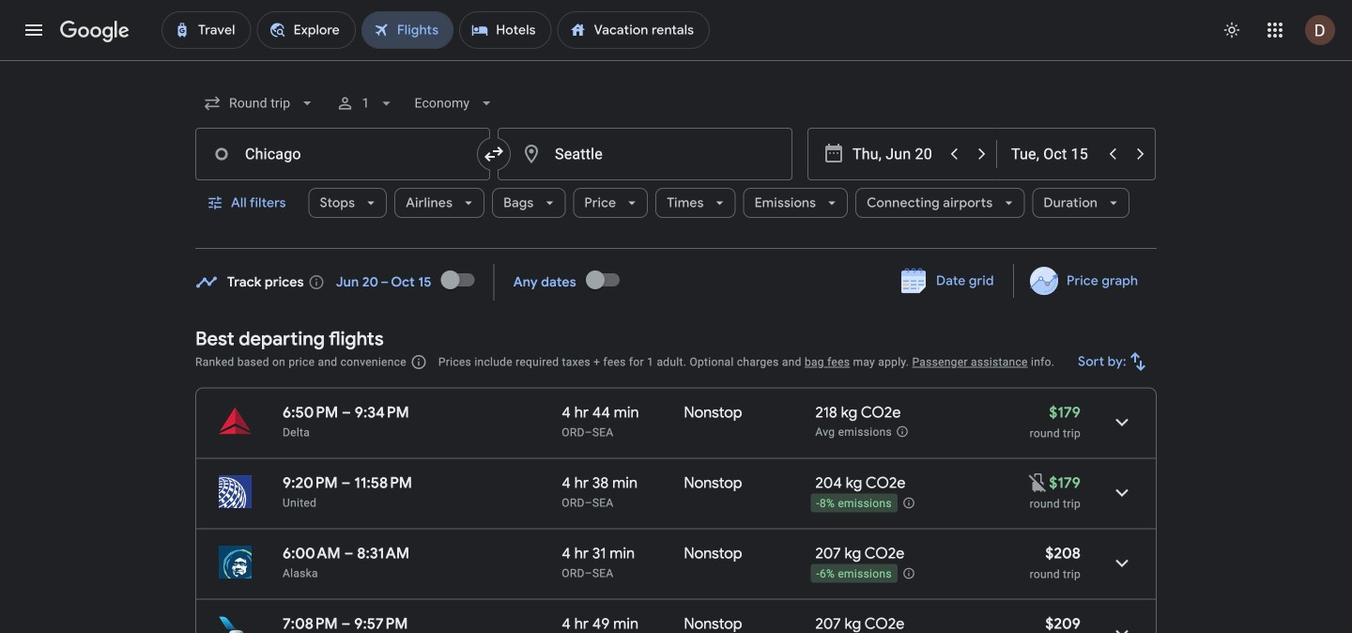 Task type: describe. For each thing, give the bounding box(es) containing it.
total duration 4 hr 38 min. element
[[562, 474, 684, 496]]

Departure time: 6:00 AM. text field
[[283, 544, 341, 563]]

Arrival time: 11:58 PM. text field
[[354, 473, 412, 493]]

Departure time: 9:20 PM. text field
[[283, 473, 338, 493]]

total duration 4 hr 49 min. element
[[562, 615, 684, 633]]

179 US dollars text field
[[1050, 473, 1081, 493]]

carbon emissions estimate: 204 kilograms. -8% emissions. learn more about this emissions estimate image
[[903, 496, 916, 510]]

leaves chicago o'hare international airport at 6:00 am on thursday, june 20 and arrives at seattle–tacoma international airport at 8:31 am on thursday, june 20. element
[[283, 544, 410, 563]]

total duration 4 hr 31 min. element
[[562, 544, 684, 566]]

change appearance image
[[1210, 8, 1255, 53]]

Return text field
[[1012, 129, 1098, 179]]

Arrival time: 9:34 PM. text field
[[355, 403, 409, 422]]

learn more about ranking image
[[410, 354, 427, 371]]

Arrival time: 8:31 AM. text field
[[357, 544, 410, 563]]

Arrival time: 9:57 PM. text field
[[354, 614, 408, 633]]

this price for this flight doesn't include overhead bin access. if you need a carry-on bag, use the bags filter to update prices. image
[[1027, 471, 1050, 494]]

Departure time: 6:50 PM. text field
[[283, 403, 338, 422]]

swap origin and destination. image
[[483, 143, 505, 165]]

Where to? text field
[[498, 128, 793, 180]]



Task type: locate. For each thing, give the bounding box(es) containing it.
3 nonstop flight. element from the top
[[684, 544, 743, 566]]

total duration 4 hr 44 min. element
[[562, 403, 684, 425]]

179 US dollars text field
[[1050, 403, 1081, 422]]

leaves chicago o'hare international airport at 6:50 pm on thursday, june 20 and arrives at seattle–tacoma international airport at 9:34 pm on thursday, june 20. element
[[283, 403, 409, 422]]

main content
[[195, 257, 1157, 633]]

None field
[[195, 81, 324, 126], [407, 81, 504, 126], [195, 81, 324, 126], [407, 81, 504, 126]]

carbon emissions estimate: 218 kilograms. average emissions. learn more about this emissions estimate image
[[896, 425, 909, 438]]

nonstop flight. element for total duration 4 hr 38 min. element
[[684, 474, 743, 496]]

Departure text field
[[853, 129, 939, 179]]

main menu image
[[23, 19, 45, 41]]

nonstop flight. element for total duration 4 hr 31 min. element
[[684, 544, 743, 566]]

4 nonstop flight. element from the top
[[684, 615, 743, 633]]

learn more about tracked prices image
[[308, 274, 325, 291]]

loading results progress bar
[[0, 60, 1353, 64]]

nonstop flight. element for total duration 4 hr 44 min. element
[[684, 403, 743, 425]]

209 US dollars text field
[[1046, 614, 1081, 633]]

2 nonstop flight. element from the top
[[684, 474, 743, 496]]

None search field
[[195, 81, 1157, 249]]

find the best price region
[[195, 257, 1157, 313]]

1 nonstop flight. element from the top
[[684, 403, 743, 425]]

leaves chicago o'hare international airport at 7:08 pm on thursday, june 20 and arrives at seattle–tacoma international airport at 9:57 pm on thursday, june 20. element
[[283, 614, 408, 633]]

carbon emissions estimate: 207 kilograms. -6% emissions. learn more about this emissions estimate image
[[903, 567, 916, 580]]

leaves chicago o'hare international airport at 9:20 pm on thursday, june 20 and arrives at seattle–tacoma international airport at 11:58 pm on thursday, june 20. element
[[283, 473, 412, 493]]

Departure time: 7:08 PM. text field
[[283, 614, 338, 633]]

Where from? text field
[[195, 128, 490, 180]]

208 US dollars text field
[[1046, 544, 1081, 563]]

nonstop flight. element
[[684, 403, 743, 425], [684, 474, 743, 496], [684, 544, 743, 566], [684, 615, 743, 633]]



Task type: vqa. For each thing, say whether or not it's contained in the screenshot.
add your business
no



